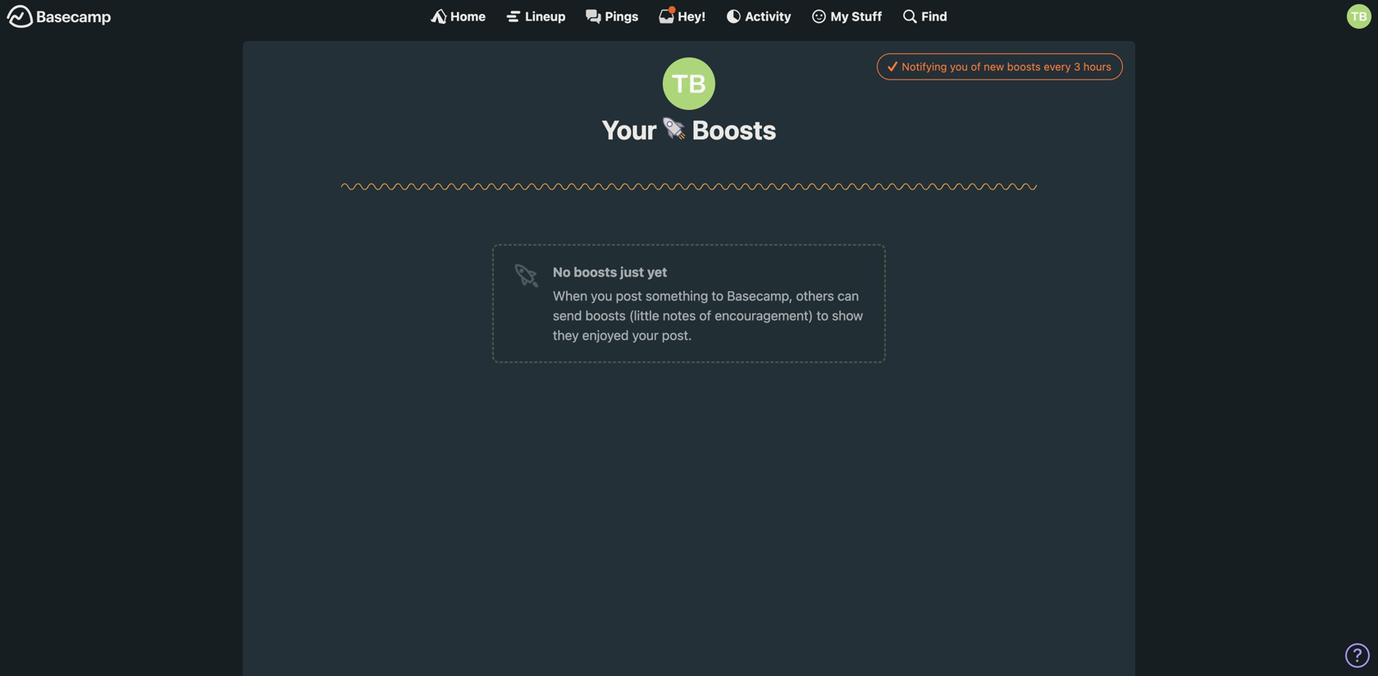 Task type: vqa. For each thing, say whether or not it's contained in the screenshot.
the "A message from Basecamp 11:04am"
no



Task type: locate. For each thing, give the bounding box(es) containing it.
you left post
[[591, 288, 612, 303]]

0 vertical spatial to
[[712, 288, 724, 303]]

post.
[[662, 327, 692, 343]]

notes
[[663, 308, 696, 323]]

boosts right no
[[574, 264, 617, 280]]

of left new
[[971, 60, 981, 73]]

1 vertical spatial you
[[591, 288, 612, 303]]

when
[[553, 288, 588, 303]]

notifying you of new boosts every 3 hours button
[[877, 53, 1123, 80]]

activity
[[745, 9, 791, 23]]

of inside the no boosts just yet when you post something to basecamp, others can send boosts (little notes of encouragement) to show they enjoyed your post.
[[699, 308, 711, 323]]

pings
[[605, 9, 639, 23]]

1 horizontal spatial of
[[971, 60, 981, 73]]

stuff
[[852, 9, 882, 23]]

every
[[1044, 60, 1071, 73]]

boosts inside 'notifying you of new boosts every 3 hours' button
[[1007, 60, 1041, 73]]

1 horizontal spatial you
[[950, 60, 968, 73]]

activity link
[[726, 8, 791, 25]]

1 vertical spatial of
[[699, 308, 711, 323]]

post
[[616, 288, 642, 303]]

my stuff
[[831, 9, 882, 23]]

boosts
[[1007, 60, 1041, 73], [574, 264, 617, 280], [585, 308, 626, 323]]

0 vertical spatial boosts
[[1007, 60, 1041, 73]]

find
[[922, 9, 947, 23]]

boosts right new
[[1007, 60, 1041, 73]]

your
[[602, 114, 662, 145]]

to down others
[[817, 308, 829, 323]]

they
[[553, 327, 579, 343]]

notifying you of new boosts every 3 hours
[[902, 60, 1112, 73]]

of right notes
[[699, 308, 711, 323]]

lineup link
[[506, 8, 566, 25]]

to
[[712, 288, 724, 303], [817, 308, 829, 323]]

yet
[[647, 264, 667, 280]]

0 vertical spatial of
[[971, 60, 981, 73]]

of
[[971, 60, 981, 73], [699, 308, 711, 323]]

boosts
[[687, 114, 776, 145]]

0 horizontal spatial you
[[591, 288, 612, 303]]

my
[[831, 9, 849, 23]]

you
[[950, 60, 968, 73], [591, 288, 612, 303]]

enjoyed
[[582, 327, 629, 343]]

0 horizontal spatial to
[[712, 288, 724, 303]]

home link
[[431, 8, 486, 25]]

3
[[1074, 60, 1081, 73]]

show
[[832, 308, 863, 323]]

boosts up enjoyed
[[585, 308, 626, 323]]

1 horizontal spatial to
[[817, 308, 829, 323]]

to right something
[[712, 288, 724, 303]]

no
[[553, 264, 571, 280]]

tim burton image
[[1347, 4, 1372, 29]]

you right notifying
[[950, 60, 968, 73]]

0 horizontal spatial of
[[699, 308, 711, 323]]

main element
[[0, 0, 1378, 32]]

0 vertical spatial you
[[950, 60, 968, 73]]



Task type: describe. For each thing, give the bounding box(es) containing it.
hours
[[1084, 60, 1112, 73]]

tim burton image
[[663, 57, 715, 110]]

of inside 'notifying you of new boosts every 3 hours' button
[[971, 60, 981, 73]]

encouragement)
[[715, 308, 813, 323]]

switch accounts image
[[7, 4, 112, 30]]

home
[[450, 9, 486, 23]]

others
[[796, 288, 834, 303]]

notifying
[[902, 60, 947, 73]]

hey! button
[[658, 6, 706, 25]]

find button
[[902, 8, 947, 25]]

lineup
[[525, 9, 566, 23]]

my stuff button
[[811, 8, 882, 25]]

send
[[553, 308, 582, 323]]

1 vertical spatial boosts
[[574, 264, 617, 280]]

1 vertical spatial to
[[817, 308, 829, 323]]

new
[[984, 60, 1004, 73]]

pings button
[[585, 8, 639, 25]]

just
[[620, 264, 644, 280]]

basecamp,
[[727, 288, 793, 303]]

no boosts just yet when you post something to basecamp, others can send boosts (little notes of encouragement) to show they enjoyed your post.
[[553, 264, 863, 343]]

can
[[838, 288, 859, 303]]

hey!
[[678, 9, 706, 23]]

your
[[632, 327, 659, 343]]

something
[[646, 288, 708, 303]]

(little
[[629, 308, 659, 323]]

2 vertical spatial boosts
[[585, 308, 626, 323]]

you inside the no boosts just yet when you post something to basecamp, others can send boosts (little notes of encouragement) to show they enjoyed your post.
[[591, 288, 612, 303]]

you inside button
[[950, 60, 968, 73]]



